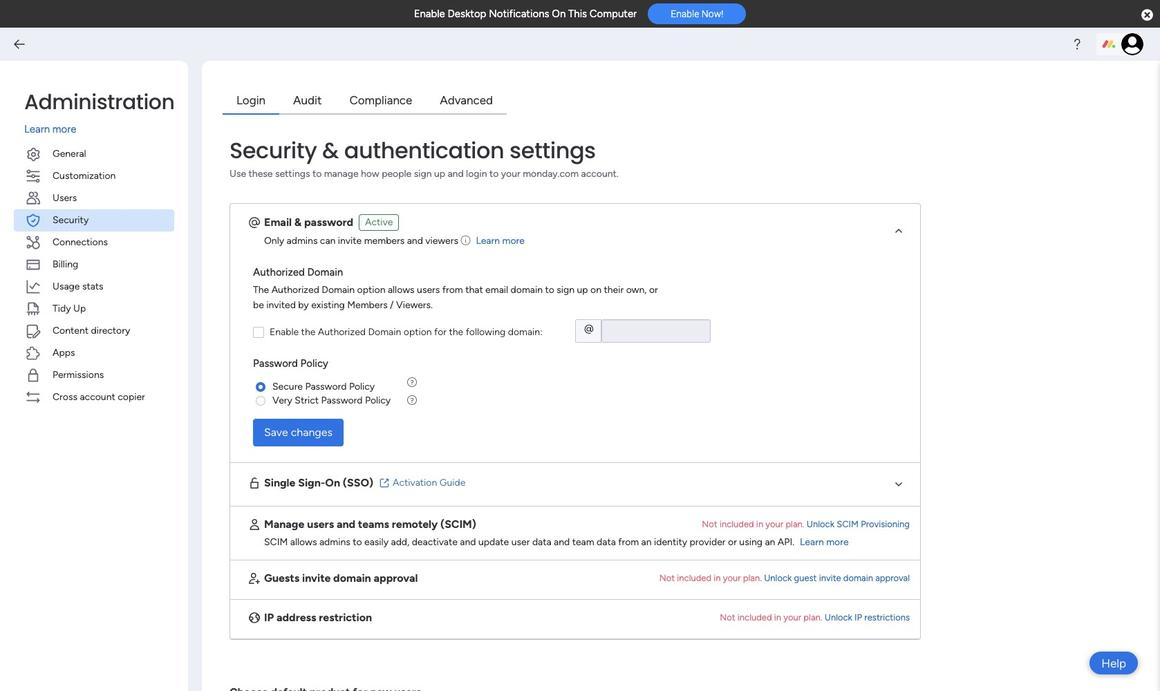 Task type: describe. For each thing, give the bounding box(es) containing it.
advanced
[[440, 93, 493, 107]]

not included in your plan. unlock ip restrictions
[[720, 612, 910, 623]]

0 vertical spatial authorized
[[253, 266, 305, 278]]

sign inside authorized domain the authorized domain option allows users from that email domain to sign up on their own, or be invited by existing members / viewers.
[[557, 284, 575, 296]]

2 vertical spatial plan.
[[804, 612, 822, 623]]

1 horizontal spatial learn more link
[[476, 235, 525, 246]]

provider
[[690, 536, 726, 548]]

& for password
[[294, 215, 302, 229]]

back to workspace image
[[12, 37, 26, 51]]

strict
[[295, 394, 319, 406]]

update
[[478, 536, 509, 548]]

2 the from the left
[[449, 326, 463, 338]]

only admins can invite members and viewers
[[264, 235, 458, 246]]

advanced link
[[426, 89, 507, 114]]

2 horizontal spatial invite
[[819, 573, 841, 583]]

save changes button
[[253, 419, 344, 446]]

0 vertical spatial domain
[[307, 266, 343, 278]]

api.
[[778, 536, 795, 548]]

0 horizontal spatial invite
[[302, 571, 331, 585]]

viewers
[[425, 235, 458, 246]]

1 data from the left
[[532, 536, 551, 548]]

enable the authorized domain option for the following domain:
[[270, 326, 543, 338]]

1 vertical spatial domain
[[322, 284, 355, 296]]

provisioning
[[861, 519, 910, 529]]

1 vertical spatial authorized
[[271, 284, 319, 296]]

0 vertical spatial on
[[552, 8, 566, 20]]

own,
[[626, 284, 647, 296]]

be
[[253, 299, 264, 311]]

domain:
[[508, 326, 543, 338]]

single sign-on (sso)
[[264, 476, 373, 489]]

to left the easily
[[353, 536, 362, 548]]

administration learn more
[[24, 87, 175, 136]]

using
[[739, 536, 763, 548]]

team
[[572, 536, 594, 548]]

to inside authorized domain the authorized domain option allows users from that email domain to sign up on their own, or be invited by existing members / viewers.
[[545, 284, 554, 296]]

(sso)
[[343, 476, 373, 489]]

0 horizontal spatial on
[[325, 476, 340, 489]]

password
[[304, 215, 353, 229]]

address
[[277, 611, 316, 624]]

login
[[466, 168, 487, 179]]

0 horizontal spatial settings
[[275, 168, 310, 179]]

their
[[604, 284, 624, 296]]

2 vertical spatial password
[[321, 394, 363, 406]]

secure password policy
[[272, 381, 375, 392]]

general
[[53, 148, 86, 159]]

learn more link for scim
[[800, 536, 849, 548]]

email
[[485, 284, 508, 296]]

? ?
[[410, 379, 414, 405]]

content
[[53, 325, 89, 336]]

audit link
[[279, 89, 336, 114]]

computer
[[590, 8, 637, 20]]

2 vertical spatial authorized
[[318, 326, 366, 338]]

email & password
[[264, 215, 353, 229]]

cross account copier
[[53, 391, 145, 403]]

enable now! button
[[648, 4, 746, 24]]

security & authentication settings use these settings to manage how people sign up and login to your monday.com account.
[[230, 134, 619, 179]]

manage
[[324, 168, 359, 179]]

kendall parks image
[[1121, 33, 1144, 55]]

2 vertical spatial unlock
[[825, 612, 852, 623]]

0 vertical spatial admins
[[287, 235, 318, 246]]

tidy up
[[53, 302, 86, 314]]

account
[[80, 391, 115, 403]]

connections
[[53, 236, 108, 248]]

usage
[[53, 280, 80, 292]]

save changes
[[264, 426, 333, 439]]

learn more link for administration
[[24, 122, 174, 137]]

2 ? from the top
[[410, 397, 414, 405]]

users
[[53, 192, 77, 204]]

compliance link
[[336, 89, 426, 114]]

and left the teams
[[337, 518, 355, 531]]

easily
[[364, 536, 389, 548]]

domain inside authorized domain the authorized domain option allows users from that email domain to sign up on their own, or be invited by existing members / viewers.
[[511, 284, 543, 296]]

dapulse close image
[[1142, 8, 1153, 22]]

learn more
[[476, 235, 525, 246]]

very strict password policy
[[272, 394, 391, 406]]

ip address restriction
[[264, 611, 372, 624]]

2 vertical spatial policy
[[365, 394, 391, 406]]

unlock guest invite domain approval link
[[764, 573, 910, 583]]

1 an from the left
[[641, 536, 652, 548]]

2 an from the left
[[765, 536, 775, 548]]

permissions
[[53, 369, 104, 381]]

1 horizontal spatial scim
[[837, 519, 859, 529]]

guests
[[264, 571, 300, 585]]

0 horizontal spatial scim
[[264, 536, 288, 548]]

secure
[[272, 381, 303, 392]]

content directory
[[53, 325, 130, 336]]

the
[[253, 284, 269, 296]]

2 vertical spatial domain
[[368, 326, 401, 338]]

2 vertical spatial included
[[738, 612, 772, 623]]

unlock for approval
[[764, 573, 792, 583]]

included for approval
[[677, 573, 712, 583]]

unlock scim provisioning link
[[807, 519, 910, 529]]

2 horizontal spatial in
[[774, 612, 781, 623]]

cross
[[53, 391, 77, 403]]

1 horizontal spatial option
[[404, 326, 432, 338]]

for
[[434, 326, 447, 338]]

1 horizontal spatial learn
[[476, 235, 500, 246]]

learn inside administration learn more
[[24, 123, 50, 136]]

people
[[382, 168, 412, 179]]

included for teams
[[720, 519, 754, 529]]

1 vertical spatial policy
[[349, 381, 375, 392]]

restrictions
[[865, 612, 910, 623]]

following
[[466, 326, 506, 338]]

2 horizontal spatial domain
[[843, 573, 873, 583]]

more inside administration learn more
[[52, 123, 76, 136]]

guide
[[440, 477, 466, 488]]

or for allows
[[728, 536, 737, 548]]

1 vertical spatial users
[[307, 518, 334, 531]]

that
[[465, 284, 483, 296]]

option inside authorized domain the authorized domain option allows users from that email domain to sign up on their own, or be invited by existing members / viewers.
[[357, 284, 385, 296]]

your for guests invite domain approval
[[723, 573, 741, 583]]

sign-
[[298, 476, 325, 489]]

authorized domain the authorized domain option allows users from that email domain to sign up on their own, or be invited by existing members / viewers.
[[253, 266, 658, 311]]

viewers.
[[396, 299, 433, 311]]

active
[[365, 216, 393, 228]]

up inside authorized domain the authorized domain option allows users from that email domain to sign up on their own, or be invited by existing members / viewers.
[[577, 284, 588, 296]]

guests invite domain approval
[[264, 571, 418, 585]]

1 horizontal spatial ip
[[855, 612, 862, 623]]

and left team
[[554, 536, 570, 548]]

desktop
[[448, 8, 486, 20]]

not for teams
[[702, 519, 718, 529]]

activation guide link
[[379, 476, 466, 490]]

not included in your plan. unlock scim provisioning
[[702, 519, 910, 529]]

(scim)
[[440, 518, 476, 531]]

usage stats
[[53, 280, 103, 292]]

0 horizontal spatial ip
[[264, 611, 274, 624]]

allows inside authorized domain the authorized domain option allows users from that email domain to sign up on their own, or be invited by existing members / viewers.
[[388, 284, 415, 296]]

enable for enable desktop notifications on this computer
[[414, 8, 445, 20]]

only
[[264, 235, 284, 246]]

0 vertical spatial settings
[[510, 134, 596, 166]]

account.
[[581, 168, 619, 179]]

enable for enable the authorized domain option for the following domain:
[[270, 326, 299, 338]]



Task type: locate. For each thing, give the bounding box(es) containing it.
learn down not included in your plan. unlock scim provisioning
[[800, 536, 824, 548]]

0 horizontal spatial enable
[[270, 326, 299, 338]]

sign left on
[[557, 284, 575, 296]]

audit
[[293, 93, 322, 107]]

to
[[312, 168, 322, 179], [490, 168, 499, 179], [545, 284, 554, 296], [353, 536, 362, 548]]

teams
[[358, 518, 389, 531]]

security down users
[[53, 214, 89, 226]]

domain up the restriction
[[333, 571, 371, 585]]

scim
[[837, 519, 859, 529], [264, 536, 288, 548]]

sign
[[414, 168, 432, 179], [557, 284, 575, 296]]

your inside security & authentication settings use these settings to manage how people sign up and login to your monday.com account.
[[501, 168, 520, 179]]

unlock ip restrictions link
[[825, 612, 910, 623]]

can
[[320, 235, 336, 246]]

0 horizontal spatial from
[[442, 284, 463, 296]]

invite right the can
[[338, 235, 362, 246]]

identity
[[654, 536, 687, 548]]

notifications
[[489, 8, 549, 20]]

learn more link right v2 info image
[[476, 235, 525, 246]]

0 vertical spatial allows
[[388, 284, 415, 296]]

1 vertical spatial from
[[618, 536, 639, 548]]

& for authentication
[[322, 134, 339, 166]]

0 horizontal spatial learn more link
[[24, 122, 174, 137]]

enable down invited
[[270, 326, 299, 338]]

2 horizontal spatial learn more link
[[800, 536, 849, 548]]

to right login
[[490, 168, 499, 179]]

your up api.
[[766, 519, 784, 529]]

your for manage users and teams remotely (scim)
[[766, 519, 784, 529]]

users inside authorized domain the authorized domain option allows users from that email domain to sign up on their own, or be invited by existing members / viewers.
[[417, 284, 440, 296]]

from left identity
[[618, 536, 639, 548]]

scim allows admins to easily add, deactivate and update user data and team data from an identity provider or using an api. learn more
[[264, 536, 849, 548]]

policy left ? ?
[[365, 394, 391, 406]]

0 vertical spatial unlock
[[807, 519, 835, 529]]

sign down authentication
[[414, 168, 432, 179]]

0 horizontal spatial admins
[[287, 235, 318, 246]]

ip left address on the bottom left of page
[[264, 611, 274, 624]]

scim down the manage
[[264, 536, 288, 548]]

&
[[322, 134, 339, 166], [294, 215, 302, 229]]

not included in your plan. unlock guest invite domain approval
[[659, 573, 910, 583]]

0 vertical spatial &
[[322, 134, 339, 166]]

enable left desktop
[[414, 8, 445, 20]]

customization
[[53, 170, 116, 181]]

your right login
[[501, 168, 520, 179]]

0 vertical spatial plan.
[[786, 519, 804, 529]]

billing
[[53, 258, 78, 270]]

copier
[[118, 391, 145, 403]]

0 vertical spatial scim
[[837, 519, 859, 529]]

2 horizontal spatial not
[[720, 612, 735, 623]]

domain
[[307, 266, 343, 278], [322, 284, 355, 296], [368, 326, 401, 338]]

existing
[[311, 299, 345, 311]]

2 horizontal spatial enable
[[671, 8, 699, 20]]

use
[[230, 168, 246, 179]]

security up these
[[230, 134, 317, 166]]

an left identity
[[641, 536, 652, 548]]

0 vertical spatial included
[[720, 519, 754, 529]]

0 vertical spatial policy
[[300, 357, 328, 370]]

plan. up api.
[[786, 519, 804, 529]]

0 horizontal spatial security
[[53, 214, 89, 226]]

0 horizontal spatial an
[[641, 536, 652, 548]]

option up members
[[357, 284, 385, 296]]

login
[[236, 93, 266, 107]]

password down secure password policy
[[321, 394, 363, 406]]

approval down add,
[[374, 571, 418, 585]]

invited
[[266, 299, 296, 311]]

1 vertical spatial admins
[[319, 536, 350, 548]]

in
[[756, 519, 763, 529], [714, 573, 721, 583], [774, 612, 781, 623]]

or for domain
[[649, 284, 658, 296]]

the down by
[[301, 326, 316, 338]]

0 horizontal spatial or
[[649, 284, 658, 296]]

on left (sso)
[[325, 476, 340, 489]]

very
[[272, 394, 292, 406]]

these
[[249, 168, 273, 179]]

0 vertical spatial learn more link
[[24, 122, 174, 137]]

1 vertical spatial sign
[[557, 284, 575, 296]]

0 horizontal spatial not
[[659, 573, 675, 583]]

up
[[73, 302, 86, 314]]

admins down 'email & password' at the left of page
[[287, 235, 318, 246]]

0 vertical spatial learn
[[24, 123, 50, 136]]

1 vertical spatial learn more link
[[476, 235, 525, 246]]

2 vertical spatial not
[[720, 612, 735, 623]]

0 horizontal spatial in
[[714, 573, 721, 583]]

1 horizontal spatial domain
[[511, 284, 543, 296]]

on
[[552, 8, 566, 20], [325, 476, 340, 489]]

administration
[[24, 87, 175, 117]]

from
[[442, 284, 463, 296], [618, 536, 639, 548]]

1 horizontal spatial up
[[577, 284, 588, 296]]

in up using
[[756, 519, 763, 529]]

@
[[584, 323, 594, 335]]

0 vertical spatial password
[[253, 357, 298, 370]]

your
[[501, 168, 520, 179], [766, 519, 784, 529], [723, 573, 741, 583], [784, 612, 801, 623]]

0 horizontal spatial sign
[[414, 168, 432, 179]]

2 data from the left
[[597, 536, 616, 548]]

1 vertical spatial unlock
[[764, 573, 792, 583]]

invite right guest
[[819, 573, 841, 583]]

settings
[[510, 134, 596, 166], [275, 168, 310, 179]]

0 vertical spatial security
[[230, 134, 317, 166]]

up left on
[[577, 284, 588, 296]]

unlock for teams
[[807, 519, 835, 529]]

1 vertical spatial or
[[728, 536, 737, 548]]

1 vertical spatial not
[[659, 573, 675, 583]]

1 vertical spatial more
[[502, 235, 525, 246]]

& up manage
[[322, 134, 339, 166]]

directory
[[91, 325, 130, 336]]

help image
[[1070, 37, 1084, 51]]

0 horizontal spatial option
[[357, 284, 385, 296]]

security for security & authentication settings use these settings to manage how people sign up and login to your monday.com account.
[[230, 134, 317, 166]]

plan. for approval
[[743, 573, 762, 583]]

and left viewers
[[407, 235, 423, 246]]

enable inside enable now! button
[[671, 8, 699, 20]]

from inside authorized domain the authorized domain option allows users from that email domain to sign up on their own, or be invited by existing members / viewers.
[[442, 284, 463, 296]]

domain right email
[[511, 284, 543, 296]]

1 horizontal spatial in
[[756, 519, 763, 529]]

single
[[264, 476, 296, 489]]

up inside security & authentication settings use these settings to manage how people sign up and login to your monday.com account.
[[434, 168, 445, 179]]

members
[[364, 235, 405, 246]]

the right for
[[449, 326, 463, 338]]

0 vertical spatial from
[[442, 284, 463, 296]]

included down not included in your plan. unlock guest invite domain approval
[[738, 612, 772, 623]]

authorized
[[253, 266, 305, 278], [271, 284, 319, 296], [318, 326, 366, 338]]

ip
[[264, 611, 274, 624], [855, 612, 862, 623]]

0 horizontal spatial approval
[[374, 571, 418, 585]]

1 vertical spatial included
[[677, 573, 712, 583]]

allows down the manage
[[290, 536, 317, 548]]

or
[[649, 284, 658, 296], [728, 536, 737, 548]]

domain up the unlock ip restrictions link
[[843, 573, 873, 583]]

users
[[417, 284, 440, 296], [307, 518, 334, 531]]

login link
[[223, 89, 279, 114]]

your down using
[[723, 573, 741, 583]]

1 horizontal spatial allows
[[388, 284, 415, 296]]

on left this
[[552, 8, 566, 20]]

enable for enable now!
[[671, 8, 699, 20]]

0 horizontal spatial the
[[301, 326, 316, 338]]

unlock up guest
[[807, 519, 835, 529]]

domain down the can
[[307, 266, 343, 278]]

security for security
[[53, 214, 89, 226]]

0 horizontal spatial data
[[532, 536, 551, 548]]

on
[[591, 284, 602, 296]]

option
[[357, 284, 385, 296], [404, 326, 432, 338]]

domain up existing
[[322, 284, 355, 296]]

2 vertical spatial more
[[826, 536, 849, 548]]

deactivate
[[412, 536, 458, 548]]

to left manage
[[312, 168, 322, 179]]

0 vertical spatial option
[[357, 284, 385, 296]]

apps
[[53, 347, 75, 359]]

& inside security & authentication settings use these settings to manage how people sign up and login to your monday.com account.
[[322, 134, 339, 166]]

2 vertical spatial learn
[[800, 536, 824, 548]]

included
[[720, 519, 754, 529], [677, 573, 712, 583], [738, 612, 772, 623]]

0 horizontal spatial more
[[52, 123, 76, 136]]

how
[[361, 168, 379, 179]]

1 horizontal spatial or
[[728, 536, 737, 548]]

in down provider
[[714, 573, 721, 583]]

to left on
[[545, 284, 554, 296]]

1 horizontal spatial &
[[322, 134, 339, 166]]

invite right guests at bottom
[[302, 571, 331, 585]]

monday.com
[[523, 168, 579, 179]]

2 horizontal spatial more
[[826, 536, 849, 548]]

1 the from the left
[[301, 326, 316, 338]]

or left using
[[728, 536, 737, 548]]

and left login
[[448, 168, 464, 179]]

2 vertical spatial in
[[774, 612, 781, 623]]

authorized down existing
[[318, 326, 366, 338]]

more up the general
[[52, 123, 76, 136]]

not
[[702, 519, 718, 529], [659, 573, 675, 583], [720, 612, 735, 623]]

plan. down using
[[743, 573, 762, 583]]

more right v2 info image
[[502, 235, 525, 246]]

members
[[347, 299, 388, 311]]

admins up guests invite domain approval
[[319, 536, 350, 548]]

1 horizontal spatial enable
[[414, 8, 445, 20]]

unlock left guest
[[764, 573, 792, 583]]

1 vertical spatial plan.
[[743, 573, 762, 583]]

an left api.
[[765, 536, 775, 548]]

1 vertical spatial password
[[305, 381, 347, 392]]

security inside security & authentication settings use these settings to manage how people sign up and login to your monday.com account.
[[230, 134, 317, 166]]

unlock down the unlock guest invite domain approval link at the right
[[825, 612, 852, 623]]

learn
[[24, 123, 50, 136], [476, 235, 500, 246], [800, 536, 824, 548]]

settings up monday.com
[[510, 134, 596, 166]]

1 vertical spatial in
[[714, 573, 721, 583]]

ip left "restrictions"
[[855, 612, 862, 623]]

scim left provisioning
[[837, 519, 859, 529]]

users right the manage
[[307, 518, 334, 531]]

in for approval
[[714, 573, 721, 583]]

approval up "restrictions"
[[875, 573, 910, 583]]

learn down administration
[[24, 123, 50, 136]]

1 horizontal spatial on
[[552, 8, 566, 20]]

and down (scim)
[[460, 536, 476, 548]]

enable now!
[[671, 8, 723, 20]]

your for ip address restriction
[[784, 612, 801, 623]]

0 horizontal spatial allows
[[290, 536, 317, 548]]

0 vertical spatial ?
[[410, 379, 414, 387]]

0 vertical spatial in
[[756, 519, 763, 529]]

0 vertical spatial or
[[649, 284, 658, 296]]

data right team
[[597, 536, 616, 548]]

0 horizontal spatial domain
[[333, 571, 371, 585]]

allows up /
[[388, 284, 415, 296]]

data
[[532, 536, 551, 548], [597, 536, 616, 548]]

in down not included in your plan. unlock guest invite domain approval
[[774, 612, 781, 623]]

plan. for teams
[[786, 519, 804, 529]]

user
[[511, 536, 530, 548]]

manage users and teams remotely (scim)
[[264, 518, 476, 531]]

sign inside security & authentication settings use these settings to manage how people sign up and login to your monday.com account.
[[414, 168, 432, 179]]

enable desktop notifications on this computer
[[414, 8, 637, 20]]

1 horizontal spatial invite
[[338, 235, 362, 246]]

1 horizontal spatial from
[[618, 536, 639, 548]]

0 horizontal spatial &
[[294, 215, 302, 229]]

domain down /
[[368, 326, 401, 338]]

users up the viewers.
[[417, 284, 440, 296]]

or right own,
[[649, 284, 658, 296]]

password up secure
[[253, 357, 298, 370]]

policy up very strict password policy
[[349, 381, 375, 392]]

included up using
[[720, 519, 754, 529]]

up down authentication
[[434, 168, 445, 179]]

1 horizontal spatial security
[[230, 134, 317, 166]]

1 horizontal spatial admins
[[319, 536, 350, 548]]

0 horizontal spatial users
[[307, 518, 334, 531]]

& right email
[[294, 215, 302, 229]]

guest
[[794, 573, 817, 583]]

plan. down guest
[[804, 612, 822, 623]]

1 vertical spatial option
[[404, 326, 432, 338]]

0 vertical spatial more
[[52, 123, 76, 136]]

allows
[[388, 284, 415, 296], [290, 536, 317, 548]]

compliance
[[349, 93, 412, 107]]

1 horizontal spatial settings
[[510, 134, 596, 166]]

password up very strict password policy
[[305, 381, 347, 392]]

v2 info image
[[461, 235, 470, 246]]

activation guide
[[393, 477, 466, 488]]

authentication
[[344, 134, 504, 166]]

0 vertical spatial up
[[434, 168, 445, 179]]

policy up secure password policy
[[300, 357, 328, 370]]

approval
[[374, 571, 418, 585], [875, 573, 910, 583]]

authorized up "the"
[[253, 266, 305, 278]]

not for approval
[[659, 573, 675, 583]]

learn right v2 info image
[[476, 235, 500, 246]]

included down provider
[[677, 573, 712, 583]]

from left the that
[[442, 284, 463, 296]]

learn more link down not included in your plan. unlock scim provisioning
[[800, 536, 849, 548]]

0 vertical spatial not
[[702, 519, 718, 529]]

and inside security & authentication settings use these settings to manage how people sign up and login to your monday.com account.
[[448, 168, 464, 179]]

remotely
[[392, 518, 438, 531]]

help button
[[1090, 652, 1138, 675]]

or inside authorized domain the authorized domain option allows users from that email domain to sign up on their own, or be invited by existing members / viewers.
[[649, 284, 658, 296]]

in for teams
[[756, 519, 763, 529]]

your down not included in your plan. unlock guest invite domain approval
[[784, 612, 801, 623]]

?
[[410, 379, 414, 387], [410, 397, 414, 405]]

1 vertical spatial &
[[294, 215, 302, 229]]

add,
[[391, 536, 409, 548]]

tidy
[[53, 302, 71, 314]]

enable left now!
[[671, 8, 699, 20]]

1 vertical spatial settings
[[275, 168, 310, 179]]

1 vertical spatial ?
[[410, 397, 414, 405]]

authorized up by
[[271, 284, 319, 296]]

None text field
[[602, 319, 711, 343]]

0 horizontal spatial up
[[434, 168, 445, 179]]

email
[[264, 215, 292, 229]]

1 ? from the top
[[410, 379, 414, 387]]

help
[[1102, 657, 1126, 670]]

1 horizontal spatial approval
[[875, 573, 910, 583]]

learn more link down administration
[[24, 122, 174, 137]]

1 vertical spatial allows
[[290, 536, 317, 548]]

option left for
[[404, 326, 432, 338]]

by
[[298, 299, 309, 311]]

1 horizontal spatial users
[[417, 284, 440, 296]]

this
[[568, 8, 587, 20]]

more down unlock scim provisioning "link"
[[826, 536, 849, 548]]

data right user
[[532, 536, 551, 548]]

settings right these
[[275, 168, 310, 179]]

now!
[[702, 8, 723, 20]]

0 vertical spatial users
[[417, 284, 440, 296]]



Task type: vqa. For each thing, say whether or not it's contained in the screenshot.
the Update feed image
no



